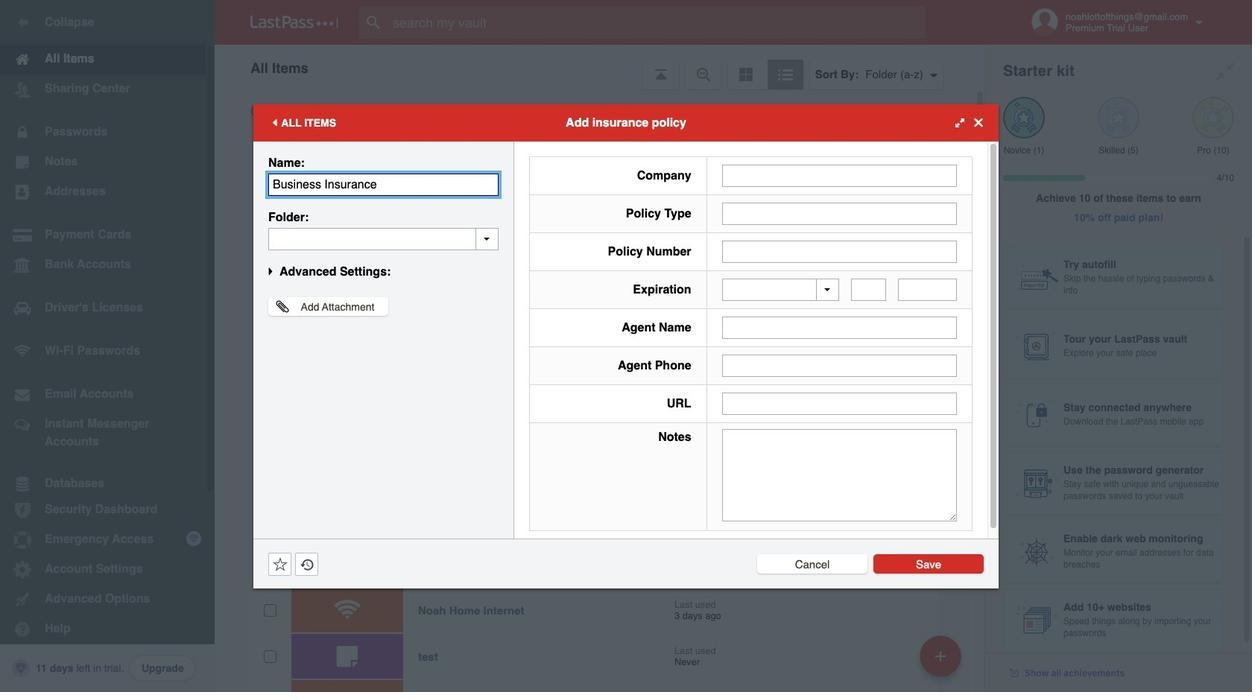 Task type: describe. For each thing, give the bounding box(es) containing it.
main navigation navigation
[[0, 0, 215, 693]]

lastpass image
[[251, 16, 338, 29]]

vault options navigation
[[215, 45, 986, 89]]

search my vault text field
[[359, 6, 955, 39]]



Task type: locate. For each thing, give the bounding box(es) containing it.
new item image
[[936, 651, 946, 662]]

None text field
[[268, 173, 499, 196], [722, 202, 957, 225], [851, 279, 887, 301], [722, 355, 957, 377], [268, 173, 499, 196], [722, 202, 957, 225], [851, 279, 887, 301], [722, 355, 957, 377]]

dialog
[[253, 104, 999, 589]]

None text field
[[722, 164, 957, 187], [268, 228, 499, 250], [722, 240, 957, 263], [898, 279, 957, 301], [722, 317, 957, 339], [722, 393, 957, 415], [722, 429, 957, 522], [722, 164, 957, 187], [268, 228, 499, 250], [722, 240, 957, 263], [898, 279, 957, 301], [722, 317, 957, 339], [722, 393, 957, 415], [722, 429, 957, 522]]

new item navigation
[[915, 631, 971, 693]]

Search search field
[[359, 6, 955, 39]]



Task type: vqa. For each thing, say whether or not it's contained in the screenshot.
dialog
yes



